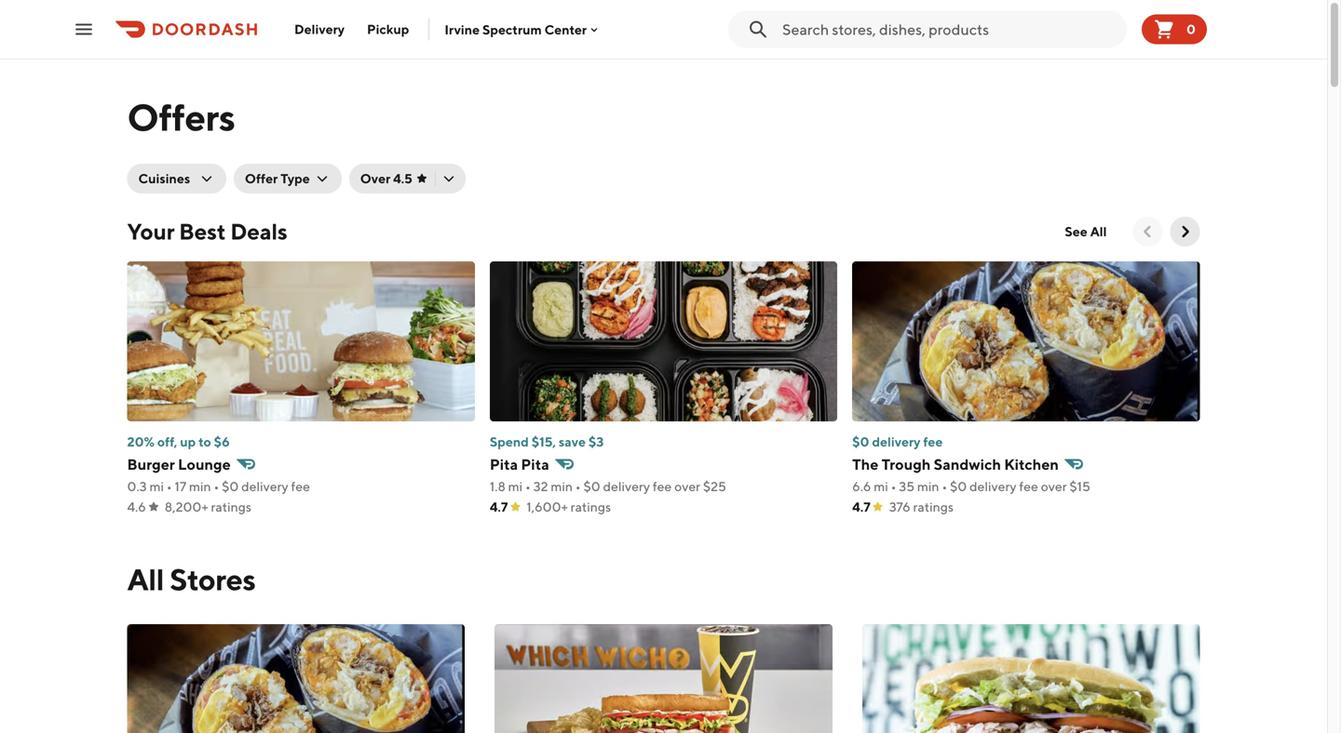 Task type: locate. For each thing, give the bounding box(es) containing it.
1 • from the left
[[167, 479, 172, 495]]

1,600+
[[527, 500, 568, 515]]

pita pita
[[490, 456, 549, 474]]

3 min from the left
[[917, 479, 939, 495]]

burger lounge
[[127, 456, 231, 474]]

• down the trough sandwich kitchen
[[942, 479, 947, 495]]

4.7 for pita pita
[[490, 500, 508, 515]]

mi for burger
[[149, 479, 164, 495]]

$0
[[852, 435, 870, 450], [222, 479, 239, 495], [584, 479, 600, 495], [950, 479, 967, 495]]

0 horizontal spatial pita
[[490, 456, 518, 474]]

min right 32
[[551, 479, 573, 495]]

pickup button
[[356, 14, 420, 44]]

over
[[674, 479, 701, 495], [1041, 479, 1067, 495]]

delivery down $3 on the bottom left of the page
[[603, 479, 650, 495]]

spend
[[490, 435, 529, 450]]

spend $15, save $3
[[490, 435, 604, 450]]

3 mi from the left
[[874, 479, 888, 495]]

1 horizontal spatial ratings
[[571, 500, 611, 515]]

all stores
[[127, 563, 256, 598]]

over for the trough sandwich kitchen
[[1041, 479, 1067, 495]]

• up '8,200+ ratings'
[[214, 479, 219, 495]]

•
[[167, 479, 172, 495], [214, 479, 219, 495], [525, 479, 531, 495], [575, 479, 581, 495], [891, 479, 896, 495], [942, 479, 947, 495]]

pita up 1.8
[[490, 456, 518, 474]]

1 horizontal spatial 4.7
[[852, 500, 871, 515]]

delivery up '8,200+ ratings'
[[241, 479, 288, 495]]

fee
[[923, 435, 943, 450], [291, 479, 310, 495], [653, 479, 672, 495], [1019, 479, 1038, 495]]

2 4.7 from the left
[[852, 500, 871, 515]]

mi
[[149, 479, 164, 495], [508, 479, 523, 495], [874, 479, 888, 495]]

delivery down sandwich
[[970, 479, 1017, 495]]

mi right 1.8
[[508, 479, 523, 495]]

376
[[889, 500, 911, 515]]

5 • from the left
[[891, 479, 896, 495]]

offer type button
[[234, 164, 342, 194]]

ratings
[[211, 500, 251, 515], [571, 500, 611, 515], [913, 500, 954, 515]]

0 horizontal spatial min
[[189, 479, 211, 495]]

delivery for burger lounge
[[241, 479, 288, 495]]

offers
[[127, 95, 235, 139]]

save
[[559, 435, 586, 450]]

1 horizontal spatial pita
[[521, 456, 549, 474]]

mi right 6.6
[[874, 479, 888, 495]]

2 mi from the left
[[508, 479, 523, 495]]

previous button of carousel image
[[1139, 223, 1157, 241]]

2 over from the left
[[1041, 479, 1067, 495]]

3 ratings from the left
[[913, 500, 954, 515]]

20% off, up to $6
[[127, 435, 230, 450]]

• left 32
[[525, 479, 531, 495]]

1 horizontal spatial over
[[1041, 479, 1067, 495]]

35
[[899, 479, 915, 495]]

4.7 down 1.8
[[490, 500, 508, 515]]

1 horizontal spatial mi
[[508, 479, 523, 495]]

1 mi from the left
[[149, 479, 164, 495]]

pita up 32
[[521, 456, 549, 474]]

mi for the
[[874, 479, 888, 495]]

over left "$25"
[[674, 479, 701, 495]]

$0 for the trough sandwich kitchen
[[950, 479, 967, 495]]

ratings for trough
[[913, 500, 954, 515]]

fee for burger lounge
[[291, 479, 310, 495]]

1 vertical spatial all
[[127, 563, 164, 598]]

0 button
[[1142, 14, 1207, 44]]

center
[[545, 22, 587, 37]]

min
[[189, 479, 211, 495], [551, 479, 573, 495], [917, 479, 939, 495]]

0.3
[[127, 479, 147, 495]]

2 • from the left
[[214, 479, 219, 495]]

open menu image
[[73, 18, 95, 41]]

pita
[[490, 456, 518, 474], [521, 456, 549, 474]]

1 4.7 from the left
[[490, 500, 508, 515]]

2 min from the left
[[551, 479, 573, 495]]

0 horizontal spatial mi
[[149, 479, 164, 495]]

ratings right 376
[[913, 500, 954, 515]]

$0 up '8,200+ ratings'
[[222, 479, 239, 495]]

1 min from the left
[[189, 479, 211, 495]]

see all link
[[1054, 217, 1118, 247]]

2 horizontal spatial mi
[[874, 479, 888, 495]]

spectrum
[[482, 22, 542, 37]]

0 vertical spatial all
[[1090, 224, 1107, 239]]

ratings down 0.3 mi • 17 min • $0 delivery fee
[[211, 500, 251, 515]]

min right 17
[[189, 479, 211, 495]]

4.7 for the trough sandwich kitchen
[[852, 500, 871, 515]]

376 ratings
[[889, 500, 954, 515]]

• left 35
[[891, 479, 896, 495]]

kitchen
[[1004, 456, 1059, 474]]

0 horizontal spatial 4.7
[[490, 500, 508, 515]]

2 horizontal spatial min
[[917, 479, 939, 495]]

$15
[[1070, 479, 1091, 495]]

next button of carousel image
[[1176, 223, 1195, 241]]

all left stores on the bottom left
[[127, 563, 164, 598]]

$15,
[[532, 435, 556, 450]]

4.7
[[490, 500, 508, 515], [852, 500, 871, 515]]

2 horizontal spatial ratings
[[913, 500, 954, 515]]

ratings down 1.8 mi • 32 min • $0 delivery fee over $25
[[571, 500, 611, 515]]

to
[[199, 435, 211, 450]]

6 • from the left
[[942, 479, 947, 495]]

cuisines
[[138, 171, 190, 186]]

1 horizontal spatial min
[[551, 479, 573, 495]]

0
[[1187, 21, 1196, 37]]

trough
[[882, 456, 931, 474]]

$0 down the trough sandwich kitchen
[[950, 479, 967, 495]]

• left 17
[[167, 479, 172, 495]]

1 horizontal spatial all
[[1090, 224, 1107, 239]]

over
[[360, 171, 391, 186]]

min right 35
[[917, 479, 939, 495]]

1,600+ ratings
[[527, 500, 611, 515]]

• up 1,600+ ratings
[[575, 479, 581, 495]]

$0 up 1,600+ ratings
[[584, 479, 600, 495]]

over left $15
[[1041, 479, 1067, 495]]

1.8
[[490, 479, 506, 495]]

min for pita
[[551, 479, 573, 495]]

0 horizontal spatial ratings
[[211, 500, 251, 515]]

off,
[[157, 435, 177, 450]]

4.7 down 6.6
[[852, 500, 871, 515]]

3 • from the left
[[525, 479, 531, 495]]

0 horizontal spatial over
[[674, 479, 701, 495]]

1 ratings from the left
[[211, 500, 251, 515]]

all
[[1090, 224, 1107, 239], [127, 563, 164, 598]]

delivery
[[872, 435, 921, 450], [241, 479, 288, 495], [603, 479, 650, 495], [970, 479, 1017, 495]]

1 over from the left
[[674, 479, 701, 495]]

0.3 mi • 17 min • $0 delivery fee
[[127, 479, 310, 495]]

mi right 0.3
[[149, 479, 164, 495]]

see
[[1065, 224, 1088, 239]]

min for lounge
[[189, 479, 211, 495]]

the trough sandwich kitchen
[[852, 456, 1059, 474]]

$25
[[703, 479, 726, 495]]

2 ratings from the left
[[571, 500, 611, 515]]

all right see on the top right of the page
[[1090, 224, 1107, 239]]



Task type: vqa. For each thing, say whether or not it's contained in the screenshot.
All Stores
yes



Task type: describe. For each thing, give the bounding box(es) containing it.
ratings for pita
[[571, 500, 611, 515]]

$6
[[214, 435, 230, 450]]

over 4.5
[[360, 171, 412, 186]]

1.8 mi • 32 min • $0 delivery fee over $25
[[490, 479, 726, 495]]

cuisines button
[[127, 164, 226, 194]]

$0 up the
[[852, 435, 870, 450]]

delivery button
[[283, 14, 356, 44]]

Store search: begin typing to search for stores available on DoorDash text field
[[782, 19, 1120, 40]]

offer
[[245, 171, 278, 186]]

delivery for pita pita
[[603, 479, 650, 495]]

burger
[[127, 456, 175, 474]]

irvine spectrum center
[[445, 22, 587, 37]]

delivery up trough
[[872, 435, 921, 450]]

6.6 mi • 35 min • $0 delivery fee over $15
[[852, 479, 1091, 495]]

ratings for lounge
[[211, 500, 251, 515]]

20%
[[127, 435, 155, 450]]

$0 delivery fee
[[852, 435, 943, 450]]

min for trough
[[917, 479, 939, 495]]

stores
[[170, 563, 256, 598]]

pickup
[[367, 21, 409, 37]]

your best deals
[[127, 218, 288, 245]]

the
[[852, 456, 879, 474]]

$3
[[589, 435, 604, 450]]

deals
[[230, 218, 288, 245]]

up
[[180, 435, 196, 450]]

type
[[281, 171, 310, 186]]

6.6
[[852, 479, 871, 495]]

over for pita pita
[[674, 479, 701, 495]]

17
[[175, 479, 186, 495]]

best
[[179, 218, 226, 245]]

delivery
[[294, 21, 345, 37]]

irvine spectrum center button
[[445, 22, 602, 37]]

32
[[533, 479, 548, 495]]

8,200+
[[165, 500, 208, 515]]

4.5
[[393, 171, 412, 186]]

$0 for pita pita
[[584, 479, 600, 495]]

offer type
[[245, 171, 310, 186]]

sandwich
[[934, 456, 1001, 474]]

1 pita from the left
[[490, 456, 518, 474]]

8,200+ ratings
[[165, 500, 251, 515]]

delivery for the trough sandwich kitchen
[[970, 479, 1017, 495]]

your best deals link
[[127, 217, 288, 247]]

over 4.5 button
[[349, 164, 466, 194]]

mi for pita
[[508, 479, 523, 495]]

0 horizontal spatial all
[[127, 563, 164, 598]]

irvine
[[445, 22, 480, 37]]

4 • from the left
[[575, 479, 581, 495]]

fee for the trough sandwich kitchen
[[1019, 479, 1038, 495]]

lounge
[[178, 456, 231, 474]]

$0 for burger lounge
[[222, 479, 239, 495]]

4.6
[[127, 500, 146, 515]]

fee for pita pita
[[653, 479, 672, 495]]

2 pita from the left
[[521, 456, 549, 474]]

your
[[127, 218, 175, 245]]

see all
[[1065, 224, 1107, 239]]



